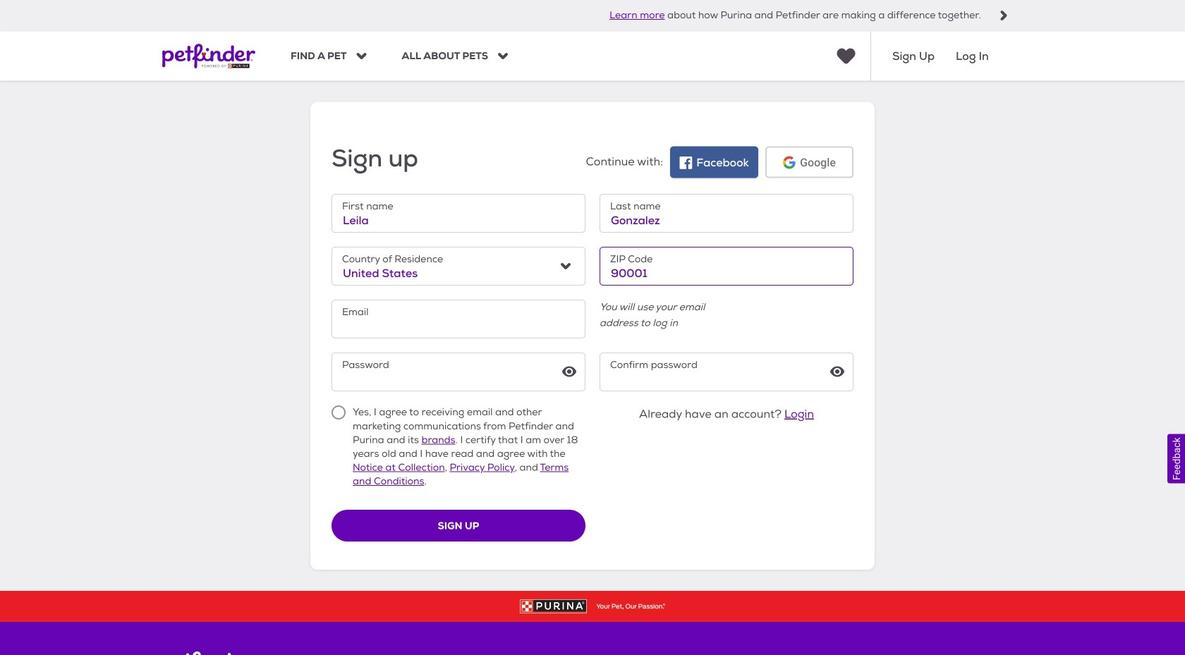Task type: locate. For each thing, give the bounding box(es) containing it.
footer
[[0, 591, 1185, 655]]

2 list item from the top
[[331, 596, 376, 625]]

list item
[[331, 432, 393, 474], [331, 596, 376, 625]]

1 vertical spatial petfinder home image
[[162, 651, 251, 655]]

list
[[331, 432, 393, 625]]

None email field
[[332, 300, 586, 339]]

1 vertical spatial list item
[[331, 596, 376, 625]]

1 petfinder home image from the top
[[162, 31, 255, 81]]

0 vertical spatial list item
[[331, 432, 393, 474]]

None text field
[[332, 194, 586, 233], [600, 194, 854, 233], [332, 194, 586, 233], [600, 194, 854, 233]]

0 vertical spatial petfinder home image
[[162, 31, 255, 81]]

ZIP Code text field
[[600, 247, 854, 286]]

petfinder home image
[[162, 31, 255, 81], [162, 651, 251, 655]]

None password field
[[332, 353, 586, 392], [600, 353, 854, 392], [332, 353, 586, 392], [600, 353, 854, 392]]



Task type: vqa. For each thing, say whether or not it's contained in the screenshot.
password field
yes



Task type: describe. For each thing, give the bounding box(es) containing it.
2 petfinder home image from the top
[[162, 651, 251, 655]]

1 list item from the top
[[331, 432, 393, 474]]

purina your pet, our passion image
[[0, 600, 1185, 614]]



